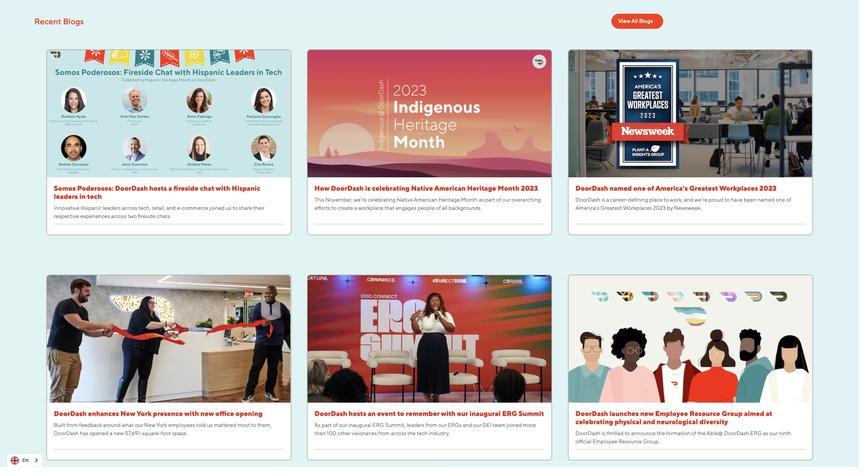 Task type: vqa. For each thing, say whether or not it's contained in the screenshot.
1st the from the left
yes



Task type: locate. For each thing, give the bounding box(es) containing it.
and inside innovative hispanic leaders across tech, retail, and e-commerce joined us to share their respective experiences across two fireside chats.
[[166, 205, 176, 211]]

0 horizontal spatial greatest
[[601, 205, 622, 211]]

2 vertical spatial erg
[[750, 431, 762, 437]]

1 horizontal spatial fireside
[[173, 184, 198, 192]]

the inside as part of our inaugural erg summit, leaders from our ergs and our dei team joined more than 100 other visionaries from across the tech industry.
[[408, 431, 416, 437]]

and up newsweek.
[[684, 197, 693, 203]]

view all blogs link
[[611, 14, 663, 29]]

0 vertical spatial hispanic
[[232, 184, 260, 192]]

place
[[649, 197, 662, 203]]

2 we're from the left
[[694, 197, 707, 203]]

new down around
[[114, 431, 124, 437]]

and left e-
[[166, 205, 176, 211]]

across left two
[[111, 213, 126, 220]]

leaders up experiences
[[103, 205, 121, 211]]

across down the summit,
[[391, 431, 406, 437]]

tech,
[[138, 205, 150, 211]]

erg down an
[[373, 422, 384, 429]]

month up 'overarching'
[[498, 184, 520, 192]]

2 vertical spatial leaders
[[407, 422, 425, 429]]

english flag image
[[11, 457, 19, 465]]

0 horizontal spatial the
[[408, 431, 416, 437]]

1 horizontal spatial workplaces
[[719, 184, 758, 192]]

america's
[[655, 184, 688, 192], [575, 205, 599, 211]]

york inside built from feedback around what our new york employees told us mattered most to them, doordash has opened a new 57,691-square-foot space.
[[156, 422, 167, 429]]

0 vertical spatial native
[[411, 184, 433, 192]]

create
[[338, 205, 353, 211]]

to left share
[[232, 205, 237, 211]]

one right been
[[776, 197, 785, 203]]

0 horizontal spatial fireside
[[138, 213, 155, 220]]

1 horizontal spatial employee
[[655, 410, 688, 418]]

efforts
[[315, 205, 330, 211]]

with right chat
[[216, 184, 230, 192]]

been
[[744, 197, 756, 203]]

as left ninth
[[763, 431, 768, 437]]

joined right team
[[507, 422, 522, 429]]

american inside this november, we're celebrating native american heritage month as part of our overarching efforts to create a workplace that engages people of all backgrounds.
[[414, 197, 438, 203]]

1 horizontal spatial one
[[776, 197, 785, 203]]

1 vertical spatial american
[[414, 197, 438, 203]]

0 vertical spatial us
[[226, 205, 231, 211]]

our up industry.
[[438, 422, 447, 429]]

inaugural up visionaries
[[348, 422, 371, 429]]

to inside the doordash hosts an event to remember with our inaugural erg summit list item
[[397, 410, 404, 418]]

2023 inside doordash is a career-defining place to work, and we're proud to have been named one of america's greatest workplaces 2023 by newsweek.
[[653, 205, 666, 211]]

blogs right recent
[[63, 16, 84, 26]]

and inside as part of our inaugural erg summit, leaders from our ergs and our dei team joined more than 100 other visionaries from across the tech industry.
[[463, 422, 472, 429]]

greatest up proud
[[689, 184, 718, 192]]

thrilled
[[606, 431, 624, 437]]

0 vertical spatial is
[[365, 184, 370, 192]]

from inside built from feedback around what our new york employees told us mattered most to them, doordash has opened a new 57,691-square-foot space.
[[66, 422, 78, 429]]

1 vertical spatial employee
[[593, 439, 617, 445]]

1 vertical spatial across
[[111, 213, 126, 220]]

1 horizontal spatial greatest
[[689, 184, 718, 192]]

as
[[479, 197, 484, 203], [763, 431, 768, 437]]

our up 57,691-
[[135, 422, 143, 429]]

view all blogs
[[618, 18, 653, 24]]

0 vertical spatial new
[[120, 410, 135, 418]]

0 vertical spatial leaders
[[54, 193, 78, 201]]

a down around
[[110, 431, 112, 437]]

erg inside as part of our inaugural erg summit, leaders from our ergs and our dei team joined more than 100 other visionaries from across the tech industry.
[[373, 422, 384, 429]]

our left ninth
[[769, 431, 778, 437]]

summit
[[519, 410, 544, 418]]

american for as
[[414, 197, 438, 203]]

0 vertical spatial employee
[[655, 410, 688, 418]]

from
[[66, 422, 78, 429], [426, 422, 437, 429], [378, 431, 390, 437]]

chat
[[200, 184, 214, 192]]

1 we're from the left
[[354, 197, 367, 203]]

retail,
[[152, 205, 165, 211]]

resource up diversity
[[690, 410, 720, 418]]

2 vertical spatial is
[[602, 431, 605, 437]]

poderosos:
[[77, 184, 113, 192]]

opening
[[235, 410, 262, 418]]

0 horizontal spatial us
[[207, 422, 212, 429]]

blogs
[[63, 16, 84, 26], [639, 18, 653, 24]]

hispanic
[[232, 184, 260, 192], [80, 205, 102, 211]]

presence
[[153, 410, 183, 418]]

2 vertical spatial celebrating
[[575, 418, 613, 426]]

employee up neurological
[[655, 410, 688, 418]]

to right most
[[251, 422, 256, 429]]

launches
[[610, 410, 639, 418]]

to down november,
[[332, 205, 337, 211]]

with up ergs
[[441, 410, 456, 418]]

us right 'told' at the bottom of page
[[207, 422, 212, 429]]

0 horizontal spatial part
[[322, 422, 332, 429]]

new
[[120, 410, 135, 418], [144, 422, 155, 429]]

1 vertical spatial heritage
[[439, 197, 460, 203]]

employee inside doordash is thrilled to announce the formation of the able@ doordash erg as our ninth official employee resource group.
[[593, 439, 617, 445]]

a left career-
[[606, 197, 609, 203]]

is up workplace
[[365, 184, 370, 192]]

0 horizontal spatial one
[[633, 184, 646, 192]]

told
[[196, 422, 206, 429]]

our up ergs
[[457, 410, 468, 418]]

resource down the 'announce' in the bottom right of the page
[[619, 439, 642, 445]]

0 vertical spatial joined
[[209, 205, 224, 211]]

2 horizontal spatial the
[[697, 431, 706, 437]]

2 vertical spatial across
[[391, 431, 406, 437]]

new up the what
[[120, 410, 135, 418]]

0 horizontal spatial resource
[[619, 439, 642, 445]]

1 horizontal spatial the
[[657, 431, 665, 437]]

american up people
[[414, 197, 438, 203]]

fireside down tech, on the top
[[138, 213, 155, 220]]

0 vertical spatial hosts
[[149, 184, 167, 192]]

0 horizontal spatial new
[[120, 410, 135, 418]]

2 the from the left
[[657, 431, 665, 437]]

engages
[[396, 205, 417, 211]]

1 horizontal spatial named
[[757, 197, 775, 203]]

0 horizontal spatial as
[[479, 197, 484, 203]]

list containing somos poderosos: doordash hosts a fireside chat with hispanic leaders in tech
[[34, 49, 825, 468]]

hosts left an
[[349, 410, 366, 418]]

1 vertical spatial america's
[[575, 205, 599, 211]]

hispanic up experiences
[[80, 205, 102, 211]]

0 vertical spatial across
[[122, 205, 137, 211]]

1 horizontal spatial with
[[216, 184, 230, 192]]

with
[[216, 184, 230, 192], [184, 410, 199, 418], [441, 410, 456, 418]]

heritage up backgrounds.
[[467, 184, 496, 192]]

leaders down remember
[[407, 422, 425, 429]]

enhances
[[88, 410, 119, 418]]

celebrating inside this november, we're celebrating native american heritage month as part of our overarching efforts to create a workplace that engages people of all backgrounds.
[[368, 197, 396, 203]]

1 vertical spatial one
[[776, 197, 785, 203]]

1 vertical spatial hispanic
[[80, 205, 102, 211]]

is inside doordash is thrilled to announce the formation of the able@ doordash erg as our ninth official employee resource group.
[[602, 431, 605, 437]]

new up square-
[[144, 422, 155, 429]]

tech left industry.
[[417, 431, 428, 437]]

0 vertical spatial fireside
[[173, 184, 198, 192]]

employee down thrilled at the bottom
[[593, 439, 617, 445]]

celebrating for we're
[[368, 197, 396, 203]]

1 horizontal spatial hosts
[[349, 410, 366, 418]]

leaders inside as part of our inaugural erg summit, leaders from our ergs and our dei team joined more than 100 other visionaries from across the tech industry.
[[407, 422, 425, 429]]

named
[[610, 184, 632, 192], [757, 197, 775, 203]]

1 vertical spatial greatest
[[601, 205, 622, 211]]

fireside
[[173, 184, 198, 192], [138, 213, 155, 220]]

the left able@
[[697, 431, 706, 437]]

around
[[103, 422, 120, 429]]

and up the 'announce' in the bottom right of the page
[[643, 418, 655, 426]]

1 vertical spatial erg
[[373, 422, 384, 429]]

heritage inside this november, we're celebrating native american heritage month as part of our overarching efforts to create a workplace that engages people of all backgrounds.
[[439, 197, 460, 203]]

1 horizontal spatial 2023
[[653, 205, 666, 211]]

us for with
[[226, 205, 231, 211]]

0 horizontal spatial we're
[[354, 197, 367, 203]]

1 vertical spatial york
[[156, 422, 167, 429]]

we're inside this november, we're celebrating native american heritage month as part of our overarching efforts to create a workplace that engages people of all backgrounds.
[[354, 197, 367, 203]]

from up industry.
[[426, 422, 437, 429]]

1 horizontal spatial america's
[[655, 184, 688, 192]]

1 horizontal spatial us
[[226, 205, 231, 211]]

hosts up retail,
[[149, 184, 167, 192]]

a
[[168, 184, 172, 192], [606, 197, 609, 203], [354, 205, 357, 211], [110, 431, 112, 437]]

0 horizontal spatial hispanic
[[80, 205, 102, 211]]

erg down the aimed
[[750, 431, 762, 437]]

we're inside doordash is a career-defining place to work, and we're proud to have been named one of america's greatest workplaces 2023 by newsweek.
[[694, 197, 707, 203]]

1 vertical spatial inaugural
[[348, 422, 371, 429]]

employee
[[655, 410, 688, 418], [593, 439, 617, 445]]

our
[[502, 197, 511, 203], [457, 410, 468, 418], [135, 422, 143, 429], [339, 422, 347, 429], [438, 422, 447, 429], [473, 422, 481, 429], [769, 431, 778, 437]]

our left 'overarching'
[[502, 197, 511, 203]]

a up innovative hispanic leaders across tech, retail, and e-commerce joined us to share their respective experiences across two fireside chats.
[[168, 184, 172, 192]]

inaugural up dei
[[470, 410, 501, 418]]

is left career-
[[602, 197, 605, 203]]

100
[[327, 431, 336, 437]]

official
[[575, 439, 591, 445]]

1 horizontal spatial as
[[763, 431, 768, 437]]

1 horizontal spatial hispanic
[[232, 184, 260, 192]]

york
[[137, 410, 151, 418], [156, 422, 167, 429]]

0 vertical spatial resource
[[690, 410, 720, 418]]

team
[[493, 422, 506, 429]]

native inside this november, we're celebrating native american heritage month as part of our overarching efforts to create a workplace that engages people of all backgrounds.
[[397, 197, 413, 203]]

new up the 'announce' in the bottom right of the page
[[640, 410, 654, 418]]

fireside up e-
[[173, 184, 198, 192]]

leaders down somos
[[54, 193, 78, 201]]

2 horizontal spatial with
[[441, 410, 456, 418]]

us inside innovative hispanic leaders across tech, retail, and e-commerce joined us to share their respective experiences across two fireside chats.
[[226, 205, 231, 211]]

1 vertical spatial celebrating
[[368, 197, 396, 203]]

workplaces down defining
[[623, 205, 652, 211]]

0 vertical spatial greatest
[[689, 184, 718, 192]]

0 horizontal spatial with
[[184, 410, 199, 418]]

american
[[434, 184, 466, 192], [414, 197, 438, 203]]

we're left proud
[[694, 197, 707, 203]]

native for we're
[[397, 197, 413, 203]]

0 vertical spatial tech
[[87, 193, 102, 201]]

as up backgrounds.
[[479, 197, 484, 203]]

heritage up all
[[439, 197, 460, 203]]

hosts inside list item
[[349, 410, 366, 418]]

us
[[226, 205, 231, 211], [207, 422, 212, 429]]

and right ergs
[[463, 422, 472, 429]]

joined
[[209, 205, 224, 211], [507, 422, 522, 429]]

leaders
[[54, 193, 78, 201], [103, 205, 121, 211], [407, 422, 425, 429]]

and inside doordash launches new employee resource group aimed at celebrating physical and neurological diversity
[[643, 418, 655, 426]]

0 vertical spatial as
[[479, 197, 484, 203]]

2023
[[521, 184, 538, 192], [759, 184, 777, 192], [653, 205, 666, 211]]

newsweek.
[[674, 205, 702, 211]]

doordash hosts an event to remember with our inaugural erg summit
[[315, 410, 544, 418]]

from down the summit,
[[378, 431, 390, 437]]

0 horizontal spatial york
[[137, 410, 151, 418]]

erg up team
[[502, 410, 517, 418]]

event
[[377, 410, 396, 418]]

than
[[315, 431, 326, 437]]

1 horizontal spatial inaugural
[[470, 410, 501, 418]]

1 horizontal spatial we're
[[694, 197, 707, 203]]

with up 'told' at the bottom of page
[[184, 410, 199, 418]]

of inside doordash is a career-defining place to work, and we're proud to have been named one of america's greatest workplaces 2023 by newsweek.
[[786, 197, 791, 203]]

1 vertical spatial is
[[602, 197, 605, 203]]

a inside this november, we're celebrating native american heritage month as part of our overarching efforts to create a workplace that engages people of all backgrounds.
[[354, 205, 357, 211]]

native up this november, we're celebrating native american heritage month as part of our overarching efforts to create a workplace that engages people of all backgrounds. at the top of page
[[411, 184, 433, 192]]

0 vertical spatial heritage
[[467, 184, 496, 192]]

by
[[667, 205, 673, 211]]

our inside built from feedback around what our new york employees told us mattered most to them, doordash has opened a new 57,691-square-foot space.
[[135, 422, 143, 429]]

american up all
[[434, 184, 466, 192]]

0 horizontal spatial 2023
[[521, 184, 538, 192]]

across up two
[[122, 205, 137, 211]]

how
[[315, 184, 330, 192]]

the down remember
[[408, 431, 416, 437]]

1 vertical spatial tech
[[417, 431, 428, 437]]

foot
[[161, 431, 171, 437]]

month for 2023
[[498, 184, 520, 192]]

named right been
[[757, 197, 775, 203]]

joined inside innovative hispanic leaders across tech, retail, and e-commerce joined us to share their respective experiences across two fireside chats.
[[209, 205, 224, 211]]

0 vertical spatial american
[[434, 184, 466, 192]]

hispanic up share
[[232, 184, 260, 192]]

0 horizontal spatial from
[[66, 422, 78, 429]]

1 vertical spatial native
[[397, 197, 413, 203]]

our inside this november, we're celebrating native american heritage month as part of our overarching efforts to create a workplace that engages people of all backgrounds.
[[502, 197, 511, 203]]

us inside built from feedback around what our new york employees told us mattered most to them, doordash has opened a new 57,691-square-foot space.
[[207, 422, 212, 429]]

workplaces up have
[[719, 184, 758, 192]]

leaders inside somos poderosos: doordash hosts a fireside chat with hispanic leaders in tech
[[54, 193, 78, 201]]

to
[[664, 197, 669, 203], [725, 197, 730, 203], [232, 205, 237, 211], [332, 205, 337, 211], [397, 410, 404, 418], [251, 422, 256, 429], [625, 431, 630, 437]]

named up career-
[[610, 184, 632, 192]]

doordash inside doordash is a career-defining place to work, and we're proud to have been named one of america's greatest workplaces 2023 by newsweek.
[[575, 197, 600, 203]]

1 horizontal spatial york
[[156, 422, 167, 429]]

0 vertical spatial inaugural
[[470, 410, 501, 418]]

0 vertical spatial part
[[485, 197, 495, 203]]

a inside doordash is a career-defining place to work, and we're proud to have been named one of america's greatest workplaces 2023 by newsweek.
[[606, 197, 609, 203]]

0 horizontal spatial workplaces
[[623, 205, 652, 211]]

list
[[34, 49, 825, 468]]

in
[[79, 193, 85, 201]]

is for doordash named one of america's greatest workplaces 2023
[[602, 197, 605, 203]]

proud
[[709, 197, 723, 203]]

we're up workplace
[[354, 197, 367, 203]]

doordash launches new employee resource group aimed at celebrating physical and neurological diversity list item
[[568, 275, 813, 461]]

the
[[408, 431, 416, 437], [657, 431, 665, 437], [697, 431, 706, 437]]

0 horizontal spatial erg
[[373, 422, 384, 429]]

physical
[[615, 418, 642, 426]]

0 horizontal spatial joined
[[209, 205, 224, 211]]

0 horizontal spatial new
[[114, 431, 124, 437]]

2 horizontal spatial new
[[640, 410, 654, 418]]

of
[[647, 184, 654, 192], [496, 197, 501, 203], [786, 197, 791, 203], [436, 205, 441, 211], [333, 422, 338, 429], [691, 431, 696, 437]]

york up foot in the bottom left of the page
[[156, 422, 167, 429]]

is inside doordash is a career-defining place to work, and we're proud to have been named one of america's greatest workplaces 2023 by newsweek.
[[602, 197, 605, 203]]

month up backgrounds.
[[461, 197, 478, 203]]

the up group.
[[657, 431, 665, 437]]

1 vertical spatial joined
[[507, 422, 522, 429]]

new inside built from feedback around what our new york employees told us mattered most to them, doordash has opened a new 57,691-square-foot space.
[[144, 422, 155, 429]]

greatest
[[689, 184, 718, 192], [601, 205, 622, 211]]

is left thrilled at the bottom
[[602, 431, 605, 437]]

a right create
[[354, 205, 357, 211]]

to inside doordash is thrilled to announce the formation of the able@ doordash erg as our ninth official employee resource group.
[[625, 431, 630, 437]]

from right built
[[66, 422, 78, 429]]

joined inside as part of our inaugural erg summit, leaders from our ergs and our dei team joined more than 100 other visionaries from across the tech industry.
[[507, 422, 522, 429]]

1 vertical spatial workplaces
[[623, 205, 652, 211]]

resource
[[690, 410, 720, 418], [619, 439, 642, 445]]

celebrating
[[372, 184, 410, 192], [368, 197, 396, 203], [575, 418, 613, 426]]

1 the from the left
[[408, 431, 416, 437]]

with inside somos poderosos: doordash hosts a fireside chat with hispanic leaders in tech
[[216, 184, 230, 192]]

greatest down career-
[[601, 205, 622, 211]]

new
[[200, 410, 214, 418], [640, 410, 654, 418], [114, 431, 124, 437]]

to up the summit,
[[397, 410, 404, 418]]

month inside this november, we're celebrating native american heritage month as part of our overarching efforts to create a workplace that engages people of all backgrounds.
[[461, 197, 478, 203]]

0 vertical spatial named
[[610, 184, 632, 192]]

tech down poderosos:
[[87, 193, 102, 201]]

1 vertical spatial part
[[322, 422, 332, 429]]

to down the physical
[[625, 431, 630, 437]]

native up engages
[[397, 197, 413, 203]]

1 horizontal spatial month
[[498, 184, 520, 192]]

1 horizontal spatial resource
[[690, 410, 720, 418]]

0 horizontal spatial america's
[[575, 205, 599, 211]]

new up 'told' at the bottom of page
[[200, 410, 214, 418]]

joined right commerce
[[209, 205, 224, 211]]

heritage for 2023
[[467, 184, 496, 192]]

1 horizontal spatial part
[[485, 197, 495, 203]]

york up square-
[[137, 410, 151, 418]]

0 horizontal spatial hosts
[[149, 184, 167, 192]]

1 horizontal spatial new
[[144, 422, 155, 429]]

hosts
[[149, 184, 167, 192], [349, 410, 366, 418]]

0 horizontal spatial heritage
[[439, 197, 460, 203]]

one up defining
[[633, 184, 646, 192]]

us left share
[[226, 205, 231, 211]]

employee inside doordash launches new employee resource group aimed at celebrating physical and neurological diversity
[[655, 410, 688, 418]]

built from feedback around what our new york employees told us mattered most to them, doordash has opened a new 57,691-square-foot space.
[[54, 422, 271, 437]]

workplaces
[[719, 184, 758, 192], [623, 205, 652, 211]]

1 vertical spatial new
[[144, 422, 155, 429]]

1 horizontal spatial blogs
[[639, 18, 653, 24]]

across
[[122, 205, 137, 211], [111, 213, 126, 220], [391, 431, 406, 437]]

blogs right all
[[639, 18, 653, 24]]

view
[[618, 18, 630, 24]]

0 vertical spatial celebrating
[[372, 184, 410, 192]]

that
[[385, 205, 395, 211]]

1 horizontal spatial tech
[[417, 431, 428, 437]]

1 vertical spatial hosts
[[349, 410, 366, 418]]

an
[[368, 410, 376, 418]]

as inside this november, we're celebrating native american heritage month as part of our overarching efforts to create a workplace that engages people of all backgrounds.
[[479, 197, 484, 203]]

hispanic inside innovative hispanic leaders across tech, retail, and e-commerce joined us to share their respective experiences across two fireside chats.
[[80, 205, 102, 211]]

as inside doordash is thrilled to announce the formation of the able@ doordash erg as our ninth official employee resource group.
[[763, 431, 768, 437]]

able@
[[707, 431, 723, 437]]

tech inside somos poderosos: doordash hosts a fireside chat with hispanic leaders in tech
[[87, 193, 102, 201]]



Task type: describe. For each thing, give the bounding box(es) containing it.
summit,
[[385, 422, 406, 429]]

fireside inside innovative hispanic leaders across tech, retail, and e-commerce joined us to share their respective experiences across two fireside chats.
[[138, 213, 155, 220]]

as part of our inaugural erg summit, leaders from our ergs and our dei team joined more than 100 other visionaries from across the tech industry.
[[315, 422, 536, 437]]

doordash inside somos poderosos: doordash hosts a fireside chat with hispanic leaders in tech
[[115, 184, 148, 192]]

erg inside doordash is thrilled to announce the formation of the able@ doordash erg as our ninth official employee resource group.
[[750, 431, 762, 437]]

at
[[766, 410, 772, 418]]

all
[[631, 18, 638, 24]]

is for doordash launches new employee resource group aimed at celebrating physical and neurological diversity
[[602, 431, 605, 437]]

month for as
[[461, 197, 478, 203]]

two
[[127, 213, 137, 220]]

doordash named one of america's greatest workplaces 2023
[[575, 184, 777, 192]]

0 vertical spatial america's
[[655, 184, 688, 192]]

0 vertical spatial york
[[137, 410, 151, 418]]

2 horizontal spatial from
[[426, 422, 437, 429]]

backgrounds.
[[449, 205, 482, 211]]

space.
[[172, 431, 187, 437]]

to inside built from feedback around what our new york employees told us mattered most to them, doordash has opened a new 57,691-square-foot space.
[[251, 422, 256, 429]]

experiences
[[80, 213, 110, 220]]

doordash inside how doordash is celebrating native american heritage month 2023 list item
[[331, 184, 364, 192]]

heritage for as
[[439, 197, 460, 203]]

people
[[418, 205, 435, 211]]

to inside this november, we're celebrating native american heritage month as part of our overarching efforts to create a workplace that engages people of all backgrounds.
[[332, 205, 337, 211]]

across inside as part of our inaugural erg summit, leaders from our ergs and our dei team joined more than 100 other visionaries from across the tech industry.
[[391, 431, 406, 437]]

commerce
[[182, 205, 208, 211]]

Language field
[[7, 454, 43, 468]]

our inside doordash is thrilled to announce the formation of the able@ doordash erg as our ninth official employee resource group.
[[769, 431, 778, 437]]

our up other
[[339, 422, 347, 429]]

doordash inside the doordash hosts an event to remember with our inaugural erg summit list item
[[315, 410, 347, 418]]

workplaces inside doordash is a career-defining place to work, and we're proud to have been named one of america's greatest workplaces 2023 by newsweek.
[[623, 205, 652, 211]]

1 horizontal spatial erg
[[502, 410, 517, 418]]

workplace
[[358, 205, 383, 211]]

1 horizontal spatial from
[[378, 431, 390, 437]]

other
[[337, 431, 351, 437]]

diversity
[[699, 418, 728, 426]]

hosts inside somos poderosos: doordash hosts a fireside chat with hispanic leaders in tech
[[149, 184, 167, 192]]

doordash enhances new york presence with new office opening
[[54, 410, 262, 418]]

e-
[[177, 205, 182, 211]]

new inside built from feedback around what our new york employees told us mattered most to them, doordash has opened a new 57,691-square-foot space.
[[114, 431, 124, 437]]

visionaries
[[352, 431, 377, 437]]

with inside 'list item'
[[184, 410, 199, 418]]

doordash hosts an event to remember with our inaugural erg summit list item
[[307, 275, 552, 461]]

this
[[315, 197, 324, 203]]

overarching
[[512, 197, 541, 203]]

mattered
[[214, 422, 236, 429]]

how doordash is celebrating native american heritage month 2023 list item
[[307, 49, 552, 235]]

recent blogs
[[34, 16, 84, 26]]

has
[[80, 431, 88, 437]]

part inside this november, we're celebrating native american heritage month as part of our overarching efforts to create a workplace that engages people of all backgrounds.
[[485, 197, 495, 203]]

have
[[731, 197, 743, 203]]

remember
[[406, 410, 440, 418]]

career-
[[610, 197, 628, 203]]

formation
[[666, 431, 690, 437]]

hispanic inside somos poderosos: doordash hosts a fireside chat with hispanic leaders in tech
[[232, 184, 260, 192]]

2 horizontal spatial 2023
[[759, 184, 777, 192]]

of inside as part of our inaugural erg summit, leaders from our ergs and our dei team joined more than 100 other visionaries from across the tech industry.
[[333, 422, 338, 429]]

dei
[[483, 422, 492, 429]]

all
[[442, 205, 448, 211]]

57,691-
[[125, 431, 142, 437]]

employees
[[168, 422, 195, 429]]

0 horizontal spatial named
[[610, 184, 632, 192]]

native for is
[[411, 184, 433, 192]]

american for 2023
[[434, 184, 466, 192]]

us for office
[[207, 422, 212, 429]]

feedback
[[79, 422, 102, 429]]

group.
[[643, 439, 660, 445]]

is inside list item
[[365, 184, 370, 192]]

0 vertical spatial one
[[633, 184, 646, 192]]

to left have
[[725, 197, 730, 203]]

doordash launches new employee resource group aimed at celebrating physical and neurological diversity
[[575, 410, 772, 426]]

office
[[215, 410, 234, 418]]

of inside doordash is thrilled to announce the formation of the able@ doordash erg as our ninth official employee resource group.
[[691, 431, 696, 437]]

how doordash is celebrating native american heritage month 2023
[[315, 184, 538, 192]]

neurological
[[657, 418, 698, 426]]

inaugural inside as part of our inaugural erg summit, leaders from our ergs and our dei team joined more than 100 other visionaries from across the tech industry.
[[348, 422, 371, 429]]

opened
[[89, 431, 108, 437]]

this november, we're celebrating native american heritage month as part of our overarching efforts to create a workplace that engages people of all backgrounds.
[[315, 197, 541, 211]]

and inside doordash is a career-defining place to work, and we're proud to have been named one of america's greatest workplaces 2023 by newsweek.
[[684, 197, 693, 203]]

doordash inside built from feedback around what our new york employees told us mattered most to them, doordash has opened a new 57,691-square-foot space.
[[54, 431, 79, 437]]

ninth
[[779, 431, 791, 437]]

a inside built from feedback around what our new york employees told us mattered most to them, doordash has opened a new 57,691-square-foot space.
[[110, 431, 112, 437]]

them,
[[257, 422, 271, 429]]

to inside innovative hispanic leaders across tech, retail, and e-commerce joined us to share their respective experiences across two fireside chats.
[[232, 205, 237, 211]]

as
[[315, 422, 321, 429]]

doordash named one of america's greatest workplaces 2023 list item
[[568, 49, 813, 235]]

chats.
[[157, 213, 171, 220]]

share
[[239, 205, 252, 211]]

en link
[[7, 455, 42, 467]]

named inside doordash is a career-defining place to work, and we're proud to have been named one of america's greatest workplaces 2023 by newsweek.
[[757, 197, 775, 203]]

3 the from the left
[[697, 431, 706, 437]]

one inside doordash is a career-defining place to work, and we're proud to have been named one of america's greatest workplaces 2023 by newsweek.
[[776, 197, 785, 203]]

their
[[253, 205, 264, 211]]

somos poderosos: doordash hosts a fireside chat with hispanic leaders in tech list item
[[46, 49, 291, 235]]

aimed
[[744, 410, 764, 418]]

celebrating inside doordash launches new employee resource group aimed at celebrating physical and neurological diversity
[[575, 418, 613, 426]]

new inside doordash launches new employee resource group aimed at celebrating physical and neurological diversity
[[640, 410, 654, 418]]

most
[[237, 422, 250, 429]]

defining
[[628, 197, 648, 203]]

celebrating for is
[[372, 184, 410, 192]]

what
[[122, 422, 134, 429]]

november,
[[325, 197, 353, 203]]

part inside as part of our inaugural erg summit, leaders from our ergs and our dei team joined more than 100 other visionaries from across the tech industry.
[[322, 422, 332, 429]]

tech inside as part of our inaugural erg summit, leaders from our ergs and our dei team joined more than 100 other visionaries from across the tech industry.
[[417, 431, 428, 437]]

our left dei
[[473, 422, 481, 429]]

built
[[54, 422, 65, 429]]

2023 inside list item
[[521, 184, 538, 192]]

leaders inside innovative hispanic leaders across tech, retail, and e-commerce joined us to share their respective experiences across two fireside chats.
[[103, 205, 121, 211]]

doordash is thrilled to announce the formation of the able@ doordash erg as our ninth official employee resource group.
[[575, 431, 791, 445]]

resource inside doordash launches new employee resource group aimed at celebrating physical and neurological diversity
[[690, 410, 720, 418]]

ergs
[[448, 422, 462, 429]]

en
[[22, 458, 29, 464]]

recent
[[34, 16, 61, 26]]

greatest inside doordash is a career-defining place to work, and we're proud to have been named one of america's greatest workplaces 2023 by newsweek.
[[601, 205, 622, 211]]

respective
[[54, 213, 79, 220]]

announce
[[631, 431, 656, 437]]

a inside somos poderosos: doordash hosts a fireside chat with hispanic leaders in tech
[[168, 184, 172, 192]]

resource inside doordash is thrilled to announce the formation of the able@ doordash erg as our ninth official employee resource group.
[[619, 439, 642, 445]]

square-
[[142, 431, 161, 437]]

to up by
[[664, 197, 669, 203]]

doordash inside doordash launches new employee resource group aimed at celebrating physical and neurological diversity
[[575, 410, 608, 418]]

industry.
[[429, 431, 450, 437]]

work,
[[670, 197, 683, 203]]

fireside inside somos poderosos: doordash hosts a fireside chat with hispanic leaders in tech
[[173, 184, 198, 192]]

more
[[523, 422, 536, 429]]

doordash enhances new york presence with new office opening list item
[[46, 275, 291, 461]]

doordash is a career-defining place to work, and we're proud to have been named one of america's greatest workplaces 2023 by newsweek.
[[575, 197, 791, 211]]

0 horizontal spatial blogs
[[63, 16, 84, 26]]

with inside list item
[[441, 410, 456, 418]]

america's inside doordash is a career-defining place to work, and we're proud to have been named one of america's greatest workplaces 2023 by newsweek.
[[575, 205, 599, 211]]

0 vertical spatial workplaces
[[719, 184, 758, 192]]

innovative hispanic leaders across tech, retail, and e-commerce joined us to share their respective experiences across two fireside chats.
[[54, 205, 264, 220]]

somos poderosos: doordash hosts a fireside chat with hispanic leaders in tech
[[54, 184, 260, 201]]

1 horizontal spatial new
[[200, 410, 214, 418]]



